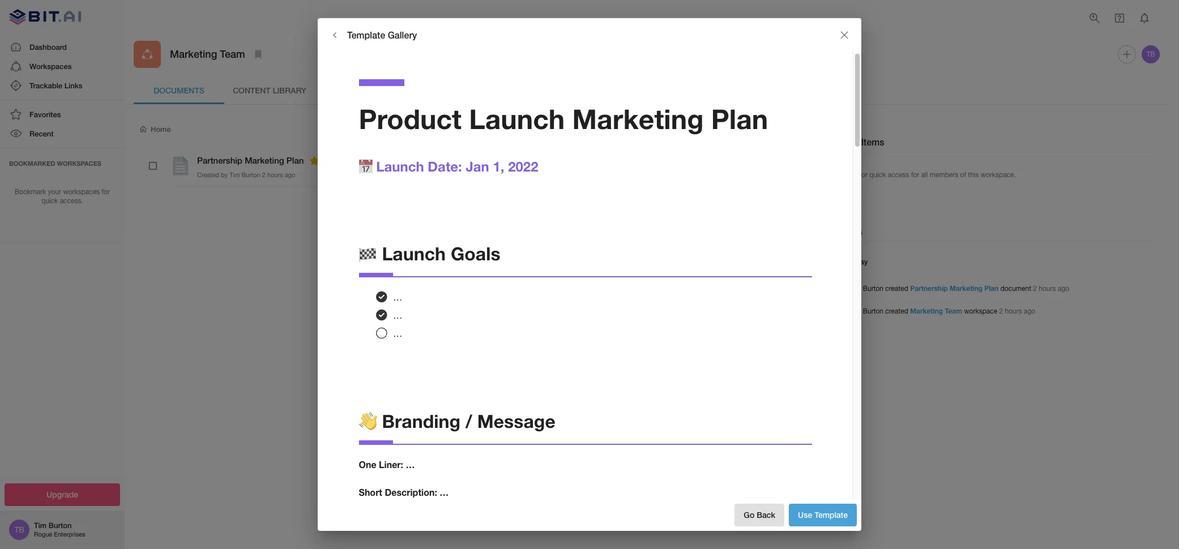 Task type: vqa. For each thing, say whether or not it's contained in the screenshot.
'2022'
yes



Task type: locate. For each thing, give the bounding box(es) containing it.
tab list
[[134, 77, 1162, 104]]

quick inside the bookmark your workspaces for quick access.
[[41, 197, 58, 205]]

ago down partnership marketing plan
[[285, 171, 295, 178]]

0 vertical spatial hours
[[267, 171, 283, 178]]

insights
[[342, 85, 379, 95], [830, 226, 862, 237]]

of
[[960, 171, 966, 179]]

0 vertical spatial team
[[220, 48, 245, 60]]

bookmarked workspaces
[[9, 159, 101, 167]]

launch
[[469, 103, 565, 135], [376, 158, 424, 174], [382, 243, 446, 264]]

created up tim burton created marketing team workspace 2 hours ago
[[885, 285, 908, 293]]

template left gallery
[[347, 29, 385, 40]]

1 vertical spatial created
[[885, 308, 908, 316]]

created inside tim burton created partnership marketing plan document 2 hours ago
[[885, 285, 908, 293]]

1 horizontal spatial template
[[815, 510, 848, 520]]

bookmark your workspaces for quick access.
[[15, 188, 110, 205]]

…
[[393, 292, 402, 302], [393, 310, 402, 321], [393, 328, 402, 339], [406, 460, 415, 470], [440, 487, 449, 498]]

template gallery
[[347, 29, 417, 40]]

2 vertical spatial ago
[[1024, 308, 1035, 316]]

0 vertical spatial template
[[347, 29, 385, 40]]

partnership up marketing team link
[[910, 285, 948, 293]]

workspaces
[[29, 62, 72, 71]]

launch for marketing
[[469, 103, 565, 135]]

2
[[262, 171, 266, 178], [1033, 285, 1037, 293], [999, 308, 1003, 316]]

1 vertical spatial hours
[[1039, 285, 1056, 293]]

ago right 'document'
[[1058, 285, 1069, 293]]

team down 'partnership marketing plan' 'link'
[[945, 307, 962, 316]]

partnership marketing plan link
[[910, 285, 999, 293]]

0 vertical spatial plan
[[711, 103, 768, 135]]

2 horizontal spatial plan
[[984, 285, 999, 293]]

1 created from the top
[[885, 285, 908, 293]]

tim burton created partnership marketing plan document 2 hours ago
[[850, 285, 1069, 293]]

1 horizontal spatial partnership
[[910, 285, 948, 293]]

recent button
[[0, 124, 125, 144]]

access.
[[60, 197, 83, 205]]

tim inside tim burton rogue enterprises
[[34, 521, 47, 530]]

this
[[968, 171, 979, 179]]

1 vertical spatial 2
[[1033, 285, 1037, 293]]

1 vertical spatial plan
[[286, 155, 304, 165]]

1 vertical spatial launch
[[376, 158, 424, 174]]

burton for partnership
[[863, 285, 884, 293]]

created inside tim burton created marketing team workspace 2 hours ago
[[885, 308, 908, 316]]

tim for marketing
[[850, 308, 861, 316]]

one liner: …
[[359, 460, 415, 470]]

1 horizontal spatial ago
[[1024, 308, 1035, 316]]

marketing
[[170, 48, 217, 60], [572, 103, 704, 135], [245, 155, 284, 165], [950, 285, 983, 293], [910, 307, 943, 316]]

2 horizontal spatial ago
[[1058, 285, 1069, 293]]

hours down partnership marketing plan
[[267, 171, 283, 178]]

1,
[[493, 158, 504, 174]]

1 vertical spatial insights
[[830, 226, 862, 237]]

liner:
[[379, 460, 403, 470]]

0 horizontal spatial for
[[102, 188, 110, 196]]

one
[[359, 460, 376, 470]]

🏁
[[359, 243, 377, 264]]

favorites
[[29, 110, 61, 119]]

ago
[[285, 171, 295, 178], [1058, 285, 1069, 293], [1024, 308, 1035, 316]]

1 vertical spatial quick
[[41, 197, 58, 205]]

new
[[786, 124, 802, 134]]

by
[[221, 171, 228, 178]]

for right the items
[[860, 171, 868, 179]]

tim inside tim burton created marketing team workspace 2 hours ago
[[850, 308, 861, 316]]

0 horizontal spatial insights
[[342, 85, 379, 95]]

0 horizontal spatial quick
[[41, 197, 58, 205]]

partnership up by
[[197, 155, 242, 165]]

1 vertical spatial template
[[815, 510, 848, 520]]

burton for enterprises
[[49, 521, 72, 530]]

plan left 'document'
[[984, 285, 999, 293]]

pin items for quick access for all members of this workspace.
[[830, 171, 1016, 179]]

1 horizontal spatial team
[[945, 307, 962, 316]]

plan left new
[[711, 103, 768, 135]]

all
[[921, 171, 928, 179]]

2 vertical spatial hours
[[1005, 308, 1022, 316]]

hours right 'document'
[[1039, 285, 1056, 293]]

created left marketing team link
[[885, 308, 908, 316]]

back
[[757, 510, 775, 520]]

partnership
[[197, 155, 242, 165], [910, 285, 948, 293]]

for right "workspaces"
[[102, 188, 110, 196]]

hours down 'document'
[[1005, 308, 1022, 316]]

tim inside tim burton created partnership marketing plan document 2 hours ago
[[850, 285, 861, 293]]

quick down your on the top of the page
[[41, 197, 58, 205]]

burton
[[242, 171, 260, 178], [863, 285, 884, 293], [863, 308, 884, 316], [49, 521, 72, 530]]

1 horizontal spatial tb
[[1147, 50, 1155, 58]]

your
[[48, 188, 61, 196]]

tb
[[1147, 50, 1155, 58], [14, 526, 24, 535]]

0 vertical spatial created
[[885, 285, 908, 293]]

0 vertical spatial quick
[[870, 171, 886, 179]]

0 vertical spatial partnership
[[197, 155, 242, 165]]

2 horizontal spatial 2
[[1033, 285, 1037, 293]]

0 horizontal spatial 2
[[262, 171, 266, 178]]

bookmarked
[[9, 159, 55, 167]]

0 vertical spatial ago
[[285, 171, 295, 178]]

upgrade button
[[5, 483, 120, 506]]

1 vertical spatial partnership
[[910, 285, 948, 293]]

/
[[466, 411, 472, 432]]

quick
[[870, 171, 886, 179], [41, 197, 58, 205]]

template right use
[[815, 510, 848, 520]]

home
[[151, 125, 171, 134]]

dashboard
[[29, 42, 67, 51]]

0 vertical spatial insights
[[342, 85, 379, 95]]

for left the all
[[911, 171, 919, 179]]

launch right 🏁
[[382, 243, 446, 264]]

hours
[[267, 171, 283, 178], [1039, 285, 1056, 293], [1005, 308, 1022, 316]]

recent
[[29, 129, 54, 138]]

1 vertical spatial tb
[[14, 526, 24, 535]]

short description: …
[[359, 487, 449, 498]]

tim
[[230, 171, 240, 178], [850, 285, 861, 293], [850, 308, 861, 316], [34, 521, 47, 530]]

1 horizontal spatial quick
[[870, 171, 886, 179]]

0 horizontal spatial hours
[[267, 171, 283, 178]]

1 vertical spatial team
[[945, 307, 962, 316]]

documents link
[[134, 77, 224, 104]]

2 right workspace
[[999, 308, 1003, 316]]

0 vertical spatial 2
[[262, 171, 266, 178]]

1 vertical spatial ago
[[1058, 285, 1069, 293]]

2 vertical spatial 2
[[999, 308, 1003, 316]]

for
[[860, 171, 868, 179], [911, 171, 919, 179], [102, 188, 110, 196]]

upgrade
[[46, 490, 78, 499]]

2 right 'document'
[[1033, 285, 1037, 293]]

👋 branding / message
[[359, 411, 555, 432]]

0 horizontal spatial ago
[[285, 171, 295, 178]]

2 horizontal spatial hours
[[1039, 285, 1056, 293]]

0 vertical spatial launch
[[469, 103, 565, 135]]

gallery
[[388, 29, 417, 40]]

2 vertical spatial plan
[[984, 285, 999, 293]]

2 created from the top
[[885, 308, 908, 316]]

documents
[[154, 85, 204, 95]]

0 vertical spatial tb
[[1147, 50, 1155, 58]]

1 horizontal spatial hours
[[1005, 308, 1022, 316]]

burton inside tim burton created marketing team workspace 2 hours ago
[[863, 308, 884, 316]]

workspaces
[[57, 159, 101, 167]]

pin
[[830, 171, 839, 179]]

launch right 📅
[[376, 158, 424, 174]]

2 down partnership marketing plan
[[262, 171, 266, 178]]

plan left remove favorite icon
[[286, 155, 304, 165]]

1 horizontal spatial 2
[[999, 308, 1003, 316]]

go back button
[[735, 504, 784, 527]]

plan
[[711, 103, 768, 135], [286, 155, 304, 165], [984, 285, 999, 293]]

burton inside tim burton created partnership marketing plan document 2 hours ago
[[863, 285, 884, 293]]

created
[[885, 285, 908, 293], [885, 308, 908, 316]]

quick left access
[[870, 171, 886, 179]]

rogue
[[34, 531, 52, 538]]

tim burton created marketing team workspace 2 hours ago
[[850, 307, 1035, 316]]

marketing inside dialog
[[572, 103, 704, 135]]

0 horizontal spatial template
[[347, 29, 385, 40]]

ago down 'document'
[[1024, 308, 1035, 316]]

2 vertical spatial launch
[[382, 243, 446, 264]]

team left bookmark icon
[[220, 48, 245, 60]]

burton inside tim burton rogue enterprises
[[49, 521, 72, 530]]

launch up 2022
[[469, 103, 565, 135]]

workspace
[[964, 308, 997, 316]]

1 horizontal spatial plan
[[711, 103, 768, 135]]



Task type: describe. For each thing, give the bounding box(es) containing it.
bookmark image
[[251, 48, 265, 61]]

plan inside dialog
[[711, 103, 768, 135]]

date:
[[428, 158, 462, 174]]

ago inside tim burton created partnership marketing plan document 2 hours ago
[[1058, 285, 1069, 293]]

jan
[[466, 158, 489, 174]]

create
[[760, 124, 784, 134]]

workspace.
[[981, 171, 1016, 179]]

tb inside button
[[1147, 50, 1155, 58]]

items
[[841, 171, 858, 179]]

0 horizontal spatial plan
[[286, 155, 304, 165]]

content
[[233, 85, 270, 95]]

content library
[[233, 85, 306, 95]]

branding
[[382, 411, 460, 432]]

created by tim burton 2 hours ago
[[197, 171, 295, 178]]

remove favorite image
[[308, 154, 321, 167]]

tim for enterprises
[[34, 521, 47, 530]]

trackable links
[[29, 81, 82, 90]]

enterprises
[[54, 531, 85, 538]]

bookmark
[[15, 188, 46, 196]]

create new button
[[751, 118, 811, 141]]

use template button
[[789, 504, 857, 527]]

library
[[273, 85, 306, 95]]

created for marketing
[[885, 308, 908, 316]]

👋
[[359, 411, 377, 432]]

dashboard button
[[0, 37, 125, 57]]

tim burton rogue enterprises
[[34, 521, 85, 538]]

links
[[64, 81, 82, 90]]

📅 launch date: jan 1, 2022
[[359, 158, 538, 174]]

ago inside tim burton created marketing team workspace 2 hours ago
[[1024, 308, 1035, 316]]

launch for goals
[[382, 243, 446, 264]]

content library link
[[224, 77, 315, 104]]

document
[[1001, 285, 1031, 293]]

short
[[359, 487, 382, 498]]

message
[[477, 411, 555, 432]]

go back
[[744, 510, 775, 520]]

product launch marketing plan dialog
[[318, 18, 861, 549]]

template inside "button"
[[815, 510, 848, 520]]

access
[[888, 171, 909, 179]]

product
[[359, 103, 462, 135]]

marketing team
[[170, 48, 245, 60]]

go
[[744, 510, 755, 520]]

goals
[[451, 243, 500, 264]]

marketing team link
[[910, 307, 962, 316]]

create new
[[760, 124, 802, 134]]

insights inside tab list
[[342, 85, 379, 95]]

use
[[798, 510, 812, 520]]

tb button
[[1140, 44, 1162, 65]]

members
[[930, 171, 958, 179]]

2 inside tim burton created marketing team workspace 2 hours ago
[[999, 308, 1003, 316]]

favorites button
[[0, 105, 125, 124]]

description:
[[385, 487, 437, 498]]

tim for partnership
[[850, 285, 861, 293]]

use template
[[798, 510, 848, 520]]

tab list containing documents
[[134, 77, 1162, 104]]

1 horizontal spatial insights
[[830, 226, 862, 237]]

for inside the bookmark your workspaces for quick access.
[[102, 188, 110, 196]]

hours inside tim burton created partnership marketing plan document 2 hours ago
[[1039, 285, 1056, 293]]

2 horizontal spatial for
[[911, 171, 919, 179]]

2022
[[508, 158, 538, 174]]

📅
[[359, 158, 372, 174]]

0 horizontal spatial team
[[220, 48, 245, 60]]

trackable
[[29, 81, 62, 90]]

home link
[[138, 124, 171, 134]]

pinned
[[830, 136, 859, 147]]

2 inside tim burton created partnership marketing plan document 2 hours ago
[[1033, 285, 1037, 293]]

workspaces
[[63, 188, 100, 196]]

🏁 launch goals
[[359, 243, 500, 264]]

partnership marketing plan
[[197, 155, 304, 165]]

workspaces button
[[0, 57, 125, 76]]

burton for marketing
[[863, 308, 884, 316]]

trackable links button
[[0, 76, 125, 95]]

launch for date:
[[376, 158, 424, 174]]

0 horizontal spatial partnership
[[197, 155, 242, 165]]

0 horizontal spatial tb
[[14, 526, 24, 535]]

pinned items
[[830, 136, 884, 147]]

1 horizontal spatial for
[[860, 171, 868, 179]]

insights link
[[315, 77, 406, 104]]

created
[[197, 171, 219, 178]]

created for partnership
[[885, 285, 908, 293]]

items
[[861, 136, 884, 147]]

product launch marketing plan
[[359, 103, 768, 135]]

today
[[848, 257, 868, 266]]

hours inside tim burton created marketing team workspace 2 hours ago
[[1005, 308, 1022, 316]]



